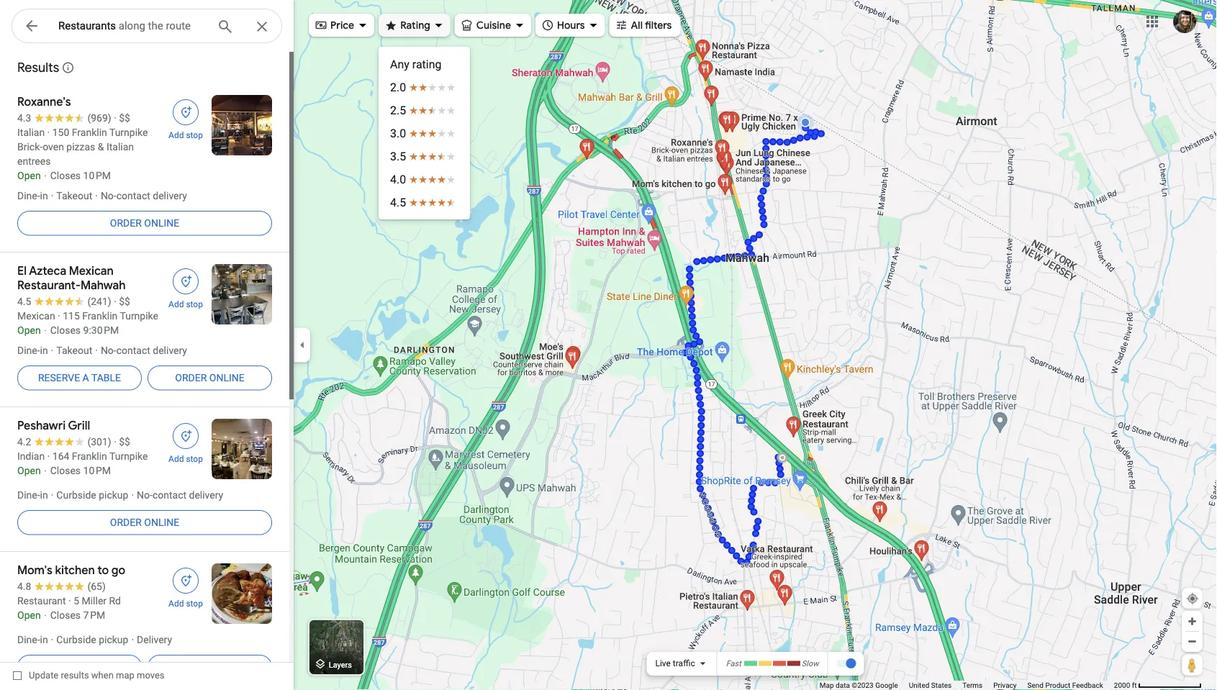 Task type: locate. For each thing, give the bounding box(es) containing it.
order online for fourth add stop button from the bottom
[[110, 217, 179, 229]]

add stop button
[[160, 95, 212, 141], [160, 264, 212, 310], [160, 419, 212, 465], [160, 564, 212, 610]]

order online link for 2nd add stop button from the bottom of the results for restaurants feed
[[17, 506, 272, 540]]

zoom in image
[[1188, 616, 1198, 627]]

2 vertical spatial order online link
[[17, 506, 272, 540]]

2 vertical spatial online
[[144, 517, 179, 529]]

add for 2nd add stop button from the bottom of the results for restaurants feed
[[169, 454, 184, 465]]

add for fourth add stop button from the bottom
[[169, 130, 184, 140]]

slow
[[802, 659, 819, 668]]

order online link
[[17, 206, 272, 241], [148, 361, 272, 395], [17, 506, 272, 540]]

live traffic
[[656, 659, 695, 669]]

0 vertical spatial online
[[144, 217, 179, 229]]

4 add stop from the top
[[169, 599, 203, 609]]

0 vertical spatial order online
[[110, 217, 179, 229]]

stop for fourth add stop button from the bottom
[[186, 130, 203, 140]]

1 add stop image from the top
[[179, 106, 192, 119]]


[[314, 656, 327, 672]]

 hours
[[542, 17, 585, 33]]

results for restaurants feed
[[0, 50, 294, 691]]

moves
[[137, 670, 165, 681]]

1 add stop button from the top
[[160, 95, 212, 141]]

2 vertical spatial add stop image
[[179, 575, 192, 588]]

None field
[[58, 17, 205, 35]]

when
[[91, 670, 114, 681]]

4 stop from the top
[[186, 599, 203, 609]]

 Show traffic  checkbox
[[837, 658, 857, 670]]

1 add from the top
[[169, 130, 184, 140]]

2 vertical spatial order online
[[110, 517, 179, 529]]

price button
[[309, 9, 375, 41]]

1 vertical spatial add stop image
[[179, 430, 192, 443]]

3 add stop from the top
[[169, 454, 203, 465]]

2000 ft button
[[1115, 682, 1203, 690]]

add stop image for fourth add stop button from the bottom
[[179, 106, 192, 119]]

stop
[[186, 130, 203, 140], [186, 300, 203, 310], [186, 454, 203, 465], [186, 599, 203, 609]]

united
[[909, 682, 930, 690]]

price
[[331, 19, 354, 32]]

2.5
[[390, 103, 406, 117]]

order online
[[110, 217, 179, 229], [175, 372, 245, 384], [110, 517, 179, 529]]

2 add from the top
[[169, 300, 184, 310]]

footer
[[820, 681, 1115, 691]]

google
[[876, 682, 899, 690]]


[[615, 17, 628, 33]]

order online link for fourth add stop button from the bottom
[[17, 206, 272, 241]]

united states button
[[909, 681, 952, 691]]

2 stop from the top
[[186, 300, 203, 310]]

google account: giulia masi  
(giulia.masi@adept.ai) image
[[1174, 10, 1197, 33]]

0 vertical spatial order online link
[[17, 206, 272, 241]]

map
[[116, 670, 135, 681]]

learn more about legal disclosure regarding public reviews on google maps image
[[61, 61, 74, 74]]

online
[[144, 217, 179, 229], [209, 372, 245, 384], [144, 517, 179, 529]]

3 stop from the top
[[186, 454, 203, 465]]

4 add stop button from the top
[[160, 564, 212, 610]]

3 add stop image from the top
[[179, 575, 192, 588]]

4.5
[[390, 196, 406, 209]]

add stop image for 4th add stop button from the top of the results for restaurants feed
[[179, 575, 192, 588]]

add
[[169, 130, 184, 140], [169, 300, 184, 310], [169, 454, 184, 465], [169, 599, 184, 609]]

add stop image
[[179, 275, 192, 288]]

cuisine button
[[455, 9, 532, 41]]

add for 4th add stop button from the top of the results for restaurants feed
[[169, 599, 184, 609]]

0 vertical spatial add stop image
[[179, 106, 192, 119]]

2.5 stars element
[[390, 102, 459, 119]]

stop for 4th add stop button from the top of the results for restaurants feed
[[186, 599, 203, 609]]

3 add from the top
[[169, 454, 184, 465]]

add stop
[[169, 130, 203, 140], [169, 300, 203, 310], [169, 454, 203, 465], [169, 599, 203, 609]]

1 stop from the top
[[186, 130, 203, 140]]

footer containing map data ©2023 google
[[820, 681, 1115, 691]]

google maps element
[[0, 0, 1218, 691]]

Update results when map moves checkbox
[[13, 667, 165, 685]]

1 add stop from the top
[[169, 130, 203, 140]]

ft
[[1133, 682, 1138, 690]]

 all filters
[[615, 17, 672, 33]]

table
[[91, 372, 121, 384]]

2 add stop image from the top
[[179, 430, 192, 443]]

rating
[[413, 57, 442, 71]]

show your location image
[[1187, 593, 1200, 606]]

product
[[1046, 682, 1071, 690]]

1 vertical spatial order online link
[[148, 361, 272, 395]]

traffic
[[673, 659, 695, 669]]

2 add stop from the top
[[169, 300, 203, 310]]

4.0
[[390, 172, 406, 186]]

states
[[932, 682, 952, 690]]


[[385, 17, 398, 33]]

live traffic option
[[656, 659, 695, 669]]

add stop for fourth add stop button from the bottom
[[169, 130, 203, 140]]

4 add from the top
[[169, 599, 184, 609]]

2 add stop button from the top
[[160, 264, 212, 310]]

2000 ft
[[1115, 682, 1138, 690]]

add stop image for 2nd add stop button from the bottom of the results for restaurants feed
[[179, 430, 192, 443]]

order online for 2nd add stop button from the bottom of the results for restaurants feed
[[110, 517, 179, 529]]

1 vertical spatial order online
[[175, 372, 245, 384]]

stop for 3rd add stop button from the bottom
[[186, 300, 203, 310]]

online for 2nd add stop button from the bottom of the results for restaurants feed
[[144, 517, 179, 529]]

terms
[[963, 682, 983, 690]]

add stop image
[[179, 106, 192, 119], [179, 430, 192, 443], [179, 575, 192, 588]]

order
[[110, 217, 142, 229], [175, 372, 207, 384], [110, 517, 142, 529]]

results
[[61, 670, 89, 681]]

a
[[83, 372, 89, 384]]



Task type: vqa. For each thing, say whether or not it's contained in the screenshot.
Flights icon within the  element
no



Task type: describe. For each thing, give the bounding box(es) containing it.
live
[[656, 659, 671, 669]]

filters
[[645, 19, 672, 32]]

 button
[[12, 9, 52, 46]]

online for fourth add stop button from the bottom
[[144, 217, 179, 229]]

update
[[29, 670, 59, 681]]

send product feedback button
[[1028, 681, 1104, 691]]

3.0 stars element
[[390, 125, 459, 142]]

2.0 stars element
[[390, 79, 459, 96]]


[[542, 17, 555, 33]]

data
[[836, 682, 850, 690]]

2000
[[1115, 682, 1131, 690]]

reserve a table link
[[17, 361, 142, 395]]

update results when map moves
[[29, 670, 165, 681]]

2.0
[[390, 80, 406, 94]]

hours
[[557, 19, 585, 32]]

add for 3rd add stop button from the bottom
[[169, 300, 184, 310]]

layers
[[329, 661, 352, 670]]

2 vertical spatial order
[[110, 517, 142, 529]]

show street view coverage image
[[1183, 655, 1203, 676]]

map data ©2023 google
[[820, 682, 899, 690]]

collapse side panel image
[[295, 337, 310, 353]]

fast
[[726, 659, 742, 668]]

3.5
[[390, 149, 406, 163]]

privacy button
[[994, 681, 1017, 691]]

map
[[820, 682, 834, 690]]

add stop for 2nd add stop button from the bottom of the results for restaurants feed
[[169, 454, 203, 465]]

 rating
[[385, 17, 430, 33]]

united states
[[909, 682, 952, 690]]

feedback
[[1073, 682, 1104, 690]]

add stop for 4th add stop button from the top of the results for restaurants feed
[[169, 599, 203, 609]]

reserve a table
[[38, 372, 121, 384]]

add stop for 3rd add stop button from the bottom
[[169, 300, 203, 310]]

 search field
[[12, 9, 282, 46]]

any rating
[[390, 57, 442, 71]]

all
[[631, 19, 643, 32]]

stop for 2nd add stop button from the bottom of the results for restaurants feed
[[186, 454, 203, 465]]

©2023
[[852, 682, 874, 690]]

zoom out image
[[1188, 637, 1198, 647]]

footer inside the google maps element
[[820, 681, 1115, 691]]

 layers
[[314, 656, 352, 672]]

cuisine
[[477, 19, 511, 32]]


[[23, 15, 40, 36]]

terms button
[[963, 681, 983, 691]]

1 vertical spatial order
[[175, 372, 207, 384]]

rating menu
[[379, 47, 470, 220]]

none field inside restaurants field
[[58, 17, 205, 35]]

1 vertical spatial online
[[209, 372, 245, 384]]

reserve
[[38, 372, 80, 384]]

3 add stop button from the top
[[160, 419, 212, 465]]

4.0 stars element
[[390, 171, 459, 188]]

rating
[[401, 19, 430, 32]]

send
[[1028, 682, 1044, 690]]

privacy
[[994, 682, 1017, 690]]

Restaurants field
[[12, 9, 282, 44]]

send product feedback
[[1028, 682, 1104, 690]]

3.5 stars element
[[390, 148, 459, 165]]

any
[[390, 57, 410, 71]]

0 vertical spatial order
[[110, 217, 142, 229]]

results
[[17, 59, 59, 76]]

3.0
[[390, 126, 406, 140]]

4.5 stars element
[[390, 194, 459, 211]]



